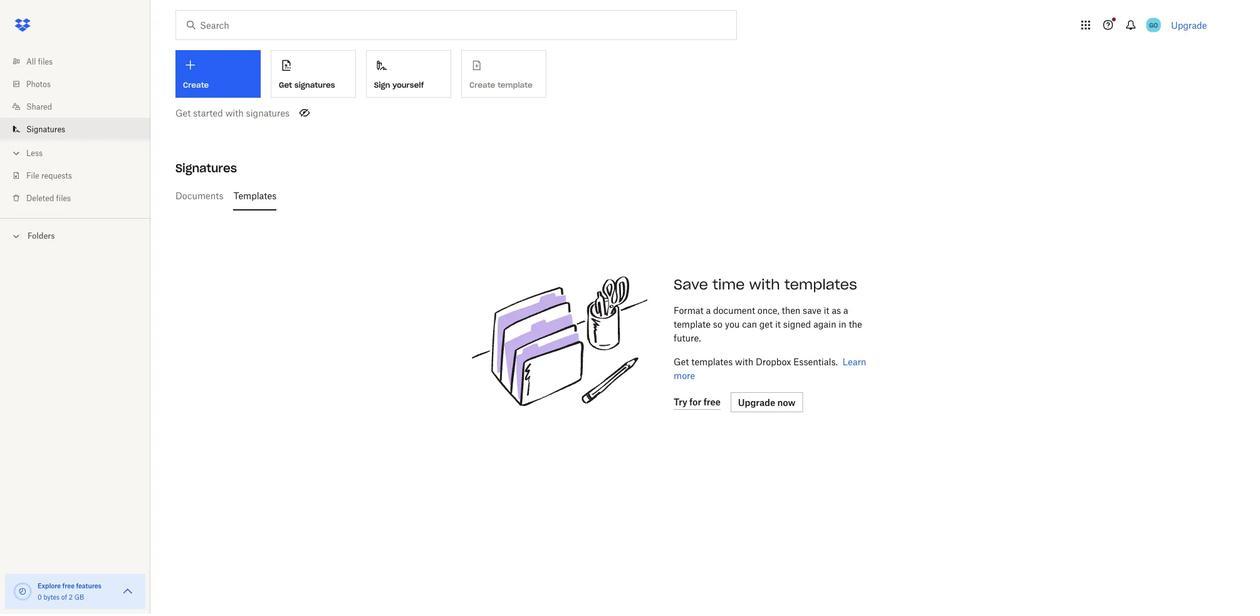 Task type: vqa. For each thing, say whether or not it's contained in the screenshot.
Get for Get signatures
yes



Task type: locate. For each thing, give the bounding box(es) containing it.
with right started
[[226, 108, 244, 118]]

1 horizontal spatial free
[[704, 397, 721, 408]]

free
[[704, 397, 721, 408], [62, 582, 75, 590]]

with left dropbox
[[736, 357, 754, 367]]

1 vertical spatial get
[[176, 108, 191, 118]]

tab list
[[176, 181, 1203, 211]]

try
[[674, 397, 688, 408]]

essentials.
[[794, 357, 838, 367]]

2 vertical spatial with
[[736, 357, 754, 367]]

1 horizontal spatial a
[[844, 305, 849, 316]]

0 horizontal spatial get
[[176, 108, 191, 118]]

get up 'more'
[[674, 357, 689, 367]]

files
[[38, 57, 53, 66], [56, 193, 71, 203]]

yourself
[[393, 80, 424, 90]]

templates up 'more'
[[692, 357, 733, 367]]

signatures
[[295, 80, 335, 90], [246, 108, 290, 118]]

0 vertical spatial signatures
[[295, 80, 335, 90]]

upgrade inside button
[[739, 397, 776, 408]]

1 vertical spatial signatures
[[176, 161, 237, 175]]

signatures inside button
[[295, 80, 335, 90]]

0 horizontal spatial files
[[38, 57, 53, 66]]

upgrade for upgrade now
[[739, 397, 776, 408]]

explore free features 0 bytes of 2 gb
[[38, 582, 102, 601]]

0 vertical spatial files
[[38, 57, 53, 66]]

free inside explore free features 0 bytes of 2 gb
[[62, 582, 75, 590]]

file requests
[[26, 171, 72, 180]]

get inside get signatures button
[[279, 80, 292, 90]]

free up 2
[[62, 582, 75, 590]]

it right get
[[776, 319, 781, 330]]

upgrade link
[[1172, 20, 1208, 30]]

with
[[226, 108, 244, 118], [750, 276, 781, 293], [736, 357, 754, 367]]

1 horizontal spatial files
[[56, 193, 71, 203]]

0 horizontal spatial signatures
[[246, 108, 290, 118]]

all files link
[[10, 50, 151, 73]]

1 vertical spatial free
[[62, 582, 75, 590]]

documents tab
[[176, 181, 224, 211]]

then
[[782, 305, 801, 316]]

more
[[674, 370, 696, 381]]

once,
[[758, 305, 780, 316]]

get signatures button
[[271, 50, 356, 98]]

free right for
[[704, 397, 721, 408]]

signatures list item
[[0, 118, 151, 140]]

shared
[[26, 102, 52, 111]]

2 horizontal spatial get
[[674, 357, 689, 367]]

1 vertical spatial with
[[750, 276, 781, 293]]

1 vertical spatial it
[[776, 319, 781, 330]]

go
[[1150, 21, 1159, 29]]

templates
[[785, 276, 858, 293], [692, 357, 733, 367]]

folders button
[[0, 226, 151, 245]]

upgrade now button
[[731, 393, 804, 413]]

deleted
[[26, 193, 54, 203]]

files right the deleted
[[56, 193, 71, 203]]

0 horizontal spatial a
[[706, 305, 711, 316]]

can
[[743, 319, 758, 330]]

format
[[674, 305, 704, 316]]

upgrade left now
[[739, 397, 776, 408]]

format a document once, then save it as a template so you can get it signed again in the future.
[[674, 305, 863, 343]]

learn more
[[674, 357, 867, 381]]

a
[[706, 305, 711, 316], [844, 305, 849, 316]]

template
[[674, 319, 711, 330]]

list containing all files
[[0, 43, 151, 218]]

0 vertical spatial free
[[704, 397, 721, 408]]

2
[[69, 594, 73, 601]]

it left as
[[824, 305, 830, 316]]

upgrade
[[1172, 20, 1208, 30], [739, 397, 776, 408]]

1 horizontal spatial get
[[279, 80, 292, 90]]

dropbox
[[756, 357, 792, 367]]

1 vertical spatial upgrade
[[739, 397, 776, 408]]

get for get signatures
[[279, 80, 292, 90]]

0 vertical spatial upgrade
[[1172, 20, 1208, 30]]

0 horizontal spatial templates
[[692, 357, 733, 367]]

1 horizontal spatial it
[[824, 305, 830, 316]]

a right as
[[844, 305, 849, 316]]

of
[[61, 594, 67, 601]]

a right 'format'
[[706, 305, 711, 316]]

deleted files
[[26, 193, 71, 203]]

1 vertical spatial signatures
[[246, 108, 290, 118]]

files right all
[[38, 57, 53, 66]]

folders
[[28, 231, 55, 241]]

as
[[832, 305, 842, 316]]

get for get templates with dropbox essentials.
[[674, 357, 689, 367]]

0 vertical spatial signatures
[[26, 124, 65, 134]]

with for started
[[226, 108, 244, 118]]

get left started
[[176, 108, 191, 118]]

2 vertical spatial get
[[674, 357, 689, 367]]

upgrade right the go dropdown button
[[1172, 20, 1208, 30]]

signatures up documents at top left
[[176, 161, 237, 175]]

create button
[[176, 50, 261, 98]]

signatures
[[26, 124, 65, 134], [176, 161, 237, 175]]

deleted files link
[[10, 187, 151, 209]]

with up once,
[[750, 276, 781, 293]]

list
[[0, 43, 151, 218]]

1 horizontal spatial upgrade
[[1172, 20, 1208, 30]]

try for free
[[674, 397, 721, 408]]

0 horizontal spatial free
[[62, 582, 75, 590]]

it
[[824, 305, 830, 316], [776, 319, 781, 330]]

templates up save
[[785, 276, 858, 293]]

1 vertical spatial files
[[56, 193, 71, 203]]

signatures down shared
[[26, 124, 65, 134]]

sign yourself
[[374, 80, 424, 90]]

0
[[38, 594, 42, 601]]

get
[[760, 319, 773, 330]]

get up the get started with signatures
[[279, 80, 292, 90]]

1 horizontal spatial signatures
[[176, 161, 237, 175]]

0 horizontal spatial upgrade
[[739, 397, 776, 408]]

0 horizontal spatial signatures
[[26, 124, 65, 134]]

get
[[279, 80, 292, 90], [176, 108, 191, 118], [674, 357, 689, 367]]

0 vertical spatial with
[[226, 108, 244, 118]]

1 horizontal spatial signatures
[[295, 80, 335, 90]]

tab list containing documents
[[176, 181, 1203, 211]]

0 vertical spatial templates
[[785, 276, 858, 293]]

0 vertical spatial get
[[279, 80, 292, 90]]

file
[[26, 171, 39, 180]]



Task type: describe. For each thing, give the bounding box(es) containing it.
with for time
[[750, 276, 781, 293]]

get for get started with signatures
[[176, 108, 191, 118]]

dropbox image
[[10, 13, 35, 38]]

1 a from the left
[[706, 305, 711, 316]]

gb
[[74, 594, 84, 601]]

photos link
[[10, 73, 151, 95]]

0 horizontal spatial it
[[776, 319, 781, 330]]

less image
[[10, 147, 23, 160]]

signatures inside list item
[[26, 124, 65, 134]]

the
[[849, 319, 863, 330]]

get started with signatures
[[176, 108, 290, 118]]

templates
[[234, 190, 277, 201]]

learn more link
[[674, 357, 867, 381]]

files for all files
[[38, 57, 53, 66]]

1 vertical spatial templates
[[692, 357, 733, 367]]

upgrade now
[[739, 397, 796, 408]]

sign
[[374, 80, 390, 90]]

get signatures
[[279, 80, 335, 90]]

photos
[[26, 79, 51, 89]]

file requests link
[[10, 164, 151, 187]]

learn
[[843, 357, 867, 367]]

save
[[803, 305, 822, 316]]

documents
[[176, 190, 224, 201]]

free inside try for free button
[[704, 397, 721, 408]]

features
[[76, 582, 102, 590]]

0 vertical spatial it
[[824, 305, 830, 316]]

shared link
[[10, 95, 151, 118]]

less
[[26, 148, 43, 158]]

time
[[713, 276, 745, 293]]

all
[[26, 57, 36, 66]]

create
[[183, 80, 209, 90]]

Search in folder "Dropbox" text field
[[200, 18, 711, 32]]

for
[[690, 397, 702, 408]]

future.
[[674, 333, 701, 343]]

now
[[778, 397, 796, 408]]

signed
[[784, 319, 812, 330]]

document
[[714, 305, 756, 316]]

so
[[714, 319, 723, 330]]

files for deleted files
[[56, 193, 71, 203]]

save time with templates
[[674, 276, 858, 293]]

bytes
[[44, 594, 60, 601]]

templates tab
[[234, 181, 277, 211]]

upgrade for upgrade link
[[1172, 20, 1208, 30]]

try for free button
[[674, 395, 721, 410]]

get templates with dropbox essentials.
[[674, 357, 838, 367]]

with for templates
[[736, 357, 754, 367]]

save
[[674, 276, 709, 293]]

2 a from the left
[[844, 305, 849, 316]]

explore
[[38, 582, 61, 590]]

signatures link
[[10, 118, 151, 140]]

you
[[725, 319, 740, 330]]

sign yourself button
[[366, 50, 452, 98]]

requests
[[41, 171, 72, 180]]

again
[[814, 319, 837, 330]]

1 horizontal spatial templates
[[785, 276, 858, 293]]

quota usage element
[[13, 582, 33, 602]]

in
[[839, 319, 847, 330]]

started
[[193, 108, 223, 118]]

go button
[[1144, 15, 1164, 35]]

all files
[[26, 57, 53, 66]]



